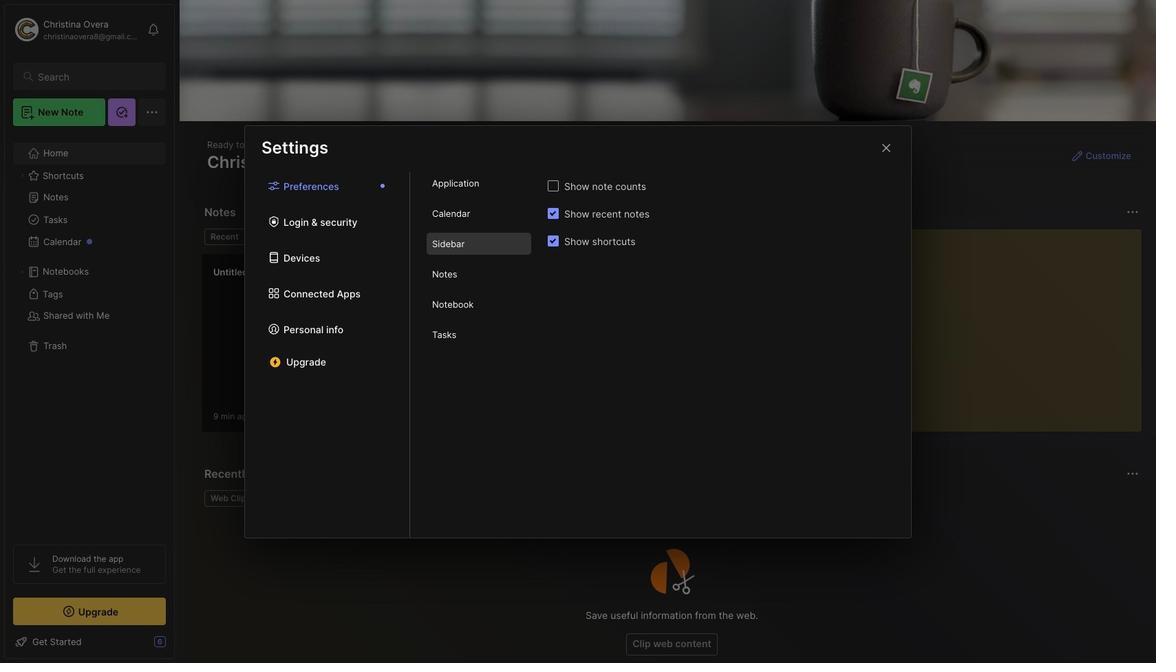 Task type: vqa. For each thing, say whether or not it's contained in the screenshot.
TAB
yes



Task type: describe. For each thing, give the bounding box(es) containing it.
Search text field
[[38, 70, 154, 83]]

none search field inside main element
[[38, 68, 154, 85]]

expand notebooks image
[[18, 268, 26, 276]]



Task type: locate. For each thing, give the bounding box(es) containing it.
row group
[[202, 253, 698, 441]]

tree inside main element
[[5, 134, 174, 532]]

main element
[[0, 0, 179, 663]]

tab
[[427, 172, 532, 194], [427, 202, 532, 224], [205, 229, 245, 245], [251, 229, 306, 245], [427, 233, 532, 255], [427, 263, 532, 285], [427, 293, 532, 315], [427, 324, 532, 346], [205, 490, 257, 507]]

Start writing… text field
[[852, 229, 1142, 421]]

close image
[[879, 139, 895, 156]]

None checkbox
[[548, 180, 559, 191]]

tab list
[[245, 172, 410, 538], [410, 172, 548, 538], [205, 229, 818, 245]]

None checkbox
[[548, 208, 559, 219], [548, 236, 559, 247], [548, 208, 559, 219], [548, 236, 559, 247]]

None search field
[[38, 68, 154, 85]]

tree
[[5, 134, 174, 532]]



